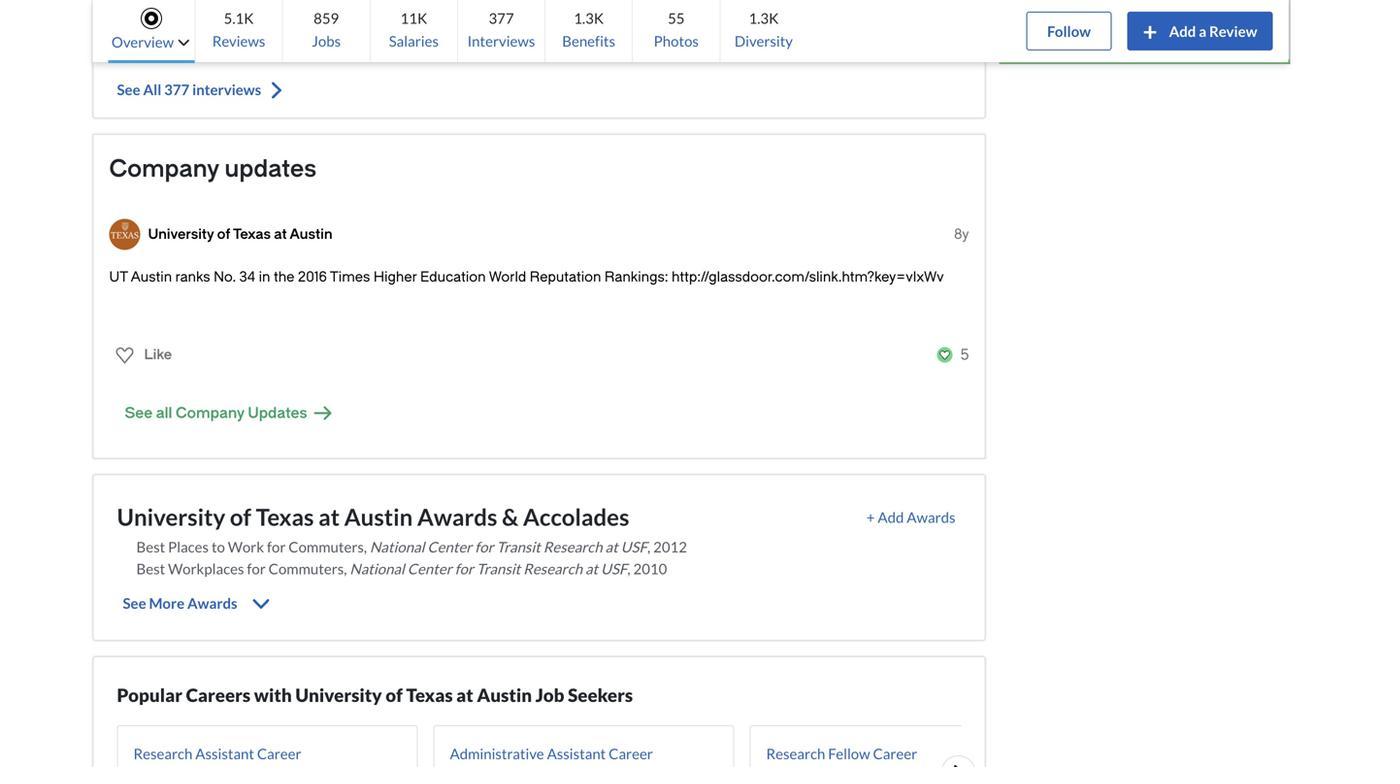 Task type: vqa. For each thing, say whether or not it's contained in the screenshot.
self-
no



Task type: locate. For each thing, give the bounding box(es) containing it.
1 vertical spatial usf
[[601, 560, 628, 577]]

2012
[[654, 538, 687, 555]]

,
[[364, 538, 367, 555], [648, 538, 651, 555], [344, 560, 347, 577], [628, 560, 631, 577]]

assistant
[[195, 745, 254, 762], [547, 745, 606, 762]]

diversity
[[735, 32, 793, 50]]

usf up 2010
[[621, 538, 648, 555]]

assistant for administrative
[[547, 745, 606, 762]]

0 horizontal spatial 377
[[164, 81, 190, 98]]

for
[[267, 538, 286, 555], [475, 538, 494, 555], [247, 560, 266, 577], [455, 560, 474, 577]]

assistant down careers
[[195, 745, 254, 762]]

texas up administrative
[[406, 684, 453, 706]]

best up more
[[136, 560, 165, 577]]

awards for see more awards
[[187, 594, 237, 611]]

0 horizontal spatial add
[[878, 508, 904, 526]]

1.3k inside the 1.3k diversity
[[749, 9, 779, 27]]

1 assistant from the left
[[195, 745, 254, 762]]

1 vertical spatial of
[[230, 503, 251, 531]]

0 vertical spatial of
[[217, 226, 230, 242]]

best left places
[[136, 538, 165, 555]]

at
[[274, 226, 287, 242], [319, 503, 340, 531], [605, 538, 618, 555], [585, 560, 598, 577], [456, 684, 474, 706]]

1 best from the top
[[136, 538, 165, 555]]

377 inside 377 interviews
[[489, 9, 514, 27]]

1 vertical spatial see
[[125, 404, 153, 422]]

company right all
[[176, 404, 244, 422]]

377 up interviews
[[489, 9, 514, 27]]

research
[[543, 538, 603, 555], [523, 560, 583, 577], [133, 745, 193, 762], [767, 745, 826, 762]]

with
[[254, 684, 292, 706]]

awards right '+'
[[907, 508, 956, 526]]

all
[[143, 81, 161, 98]]

1.3k diversity
[[735, 9, 793, 50]]

2 horizontal spatial career
[[873, 745, 918, 762]]

usf left 2010
[[601, 560, 628, 577]]

commuters
[[289, 538, 364, 555], [269, 560, 344, 577]]

1 horizontal spatial 1.3k
[[749, 9, 779, 27]]

career
[[257, 745, 302, 762], [609, 745, 653, 762], [873, 745, 918, 762]]

university for university of texas at austin
[[148, 226, 214, 242]]

2 vertical spatial see
[[123, 594, 146, 611]]

company up employer logo
[[109, 155, 219, 183]]

5.1k reviews
[[212, 9, 265, 50]]

0 vertical spatial best
[[136, 538, 165, 555]]

university right "with"
[[295, 684, 382, 706]]

austin
[[290, 226, 333, 242], [131, 269, 172, 285], [344, 503, 413, 531], [477, 684, 532, 706]]

center
[[428, 538, 472, 555], [408, 560, 452, 577]]

1 1.3k from the left
[[574, 9, 604, 27]]

see for see all company updates
[[125, 404, 153, 422]]

3 career from the left
[[873, 745, 918, 762]]

texas up work
[[256, 503, 314, 531]]

2 1.3k from the left
[[749, 9, 779, 27]]

work
[[228, 538, 264, 555]]

administrative assistant career
[[450, 745, 653, 762]]

add right '+'
[[878, 508, 904, 526]]

company
[[109, 155, 219, 183], [176, 404, 244, 422]]

0 vertical spatial add
[[1169, 22, 1196, 40]]

2 career from the left
[[609, 745, 653, 762]]

2 assistant from the left
[[547, 745, 606, 762]]

austin up best places to work for commuters , national center for transit research at usf , 2012 best workplaces for commuters , national center for transit research at usf , 2010
[[344, 503, 413, 531]]

0 vertical spatial texas
[[233, 226, 271, 242]]

1 horizontal spatial assistant
[[547, 745, 606, 762]]

0 horizontal spatial assistant
[[195, 745, 254, 762]]

55
[[668, 9, 685, 27]]

next button image
[[948, 761, 970, 767]]

1 vertical spatial company
[[176, 404, 244, 422]]

0 horizontal spatial awards
[[187, 594, 237, 611]]

ranks
[[175, 269, 210, 285]]

best
[[136, 538, 165, 555], [136, 560, 165, 577]]

awards inside button
[[187, 594, 237, 611]]

career for research assistant career
[[257, 745, 302, 762]]

0 vertical spatial see
[[117, 81, 140, 98]]

1.3k benefits
[[562, 9, 616, 50]]

transit
[[497, 538, 541, 555], [477, 560, 521, 577]]

1.3k
[[574, 9, 604, 27], [749, 9, 779, 27]]

0 vertical spatial commuters
[[289, 538, 364, 555]]

of
[[217, 226, 230, 242], [230, 503, 251, 531], [386, 684, 403, 706]]

1 vertical spatial add
[[878, 508, 904, 526]]

austin right ut
[[131, 269, 172, 285]]

0 vertical spatial 377
[[489, 9, 514, 27]]

1 vertical spatial best
[[136, 560, 165, 577]]

research assistant career link
[[133, 745, 302, 762]]

administrative assistant career link
[[450, 745, 653, 762]]

377
[[489, 9, 514, 27], [164, 81, 190, 98]]

administrative
[[450, 745, 544, 762]]

http://glassdoor.com/slink.htm?key=vixwv
[[672, 269, 944, 285]]

ut austin ranks no. 34 in the 2016 times higher education world reputation rankings: http://glassdoor.com/slink.htm?key=vixwv
[[109, 269, 944, 285]]

research assistant career
[[133, 745, 302, 762]]

1 horizontal spatial career
[[609, 745, 653, 762]]

see all company updates button
[[125, 401, 334, 425]]

1 career from the left
[[257, 745, 302, 762]]

career down "with"
[[257, 745, 302, 762]]

0 vertical spatial university
[[148, 226, 214, 242]]

ut
[[109, 269, 128, 285]]

like
[[144, 347, 172, 363]]

reputation
[[530, 269, 601, 285]]

seekers
[[568, 684, 633, 706]]

education
[[420, 269, 486, 285]]

1.3k up the benefits
[[574, 9, 604, 27]]

university up places
[[117, 503, 225, 531]]

859 jobs
[[312, 9, 341, 50]]

university up ranks
[[148, 226, 214, 242]]

texas for university of texas at austin
[[233, 226, 271, 242]]

awards
[[417, 503, 498, 531], [907, 508, 956, 526], [187, 594, 237, 611]]

1.3k inside 1.3k benefits
[[574, 9, 604, 27]]

1.3k up diversity
[[749, 9, 779, 27]]

career down seekers
[[609, 745, 653, 762]]

0 horizontal spatial 1.3k
[[574, 9, 604, 27]]

2 best from the top
[[136, 560, 165, 577]]

2 horizontal spatial awards
[[907, 508, 956, 526]]

1 horizontal spatial add
[[1169, 22, 1196, 40]]

rankings:
[[605, 269, 668, 285]]

377 right all
[[164, 81, 190, 98]]

2 vertical spatial texas
[[406, 684, 453, 706]]

awards down workplaces
[[187, 594, 237, 611]]

awards left &
[[417, 503, 498, 531]]

no.
[[214, 269, 236, 285]]

of for university of texas at austin
[[217, 226, 230, 242]]

reviews
[[212, 32, 265, 50]]

austin up 2016
[[290, 226, 333, 242]]

interviews
[[468, 32, 535, 50]]

a
[[1199, 22, 1207, 40]]

texas up 34
[[233, 226, 271, 242]]

assistant down seekers
[[547, 745, 606, 762]]

1 vertical spatial 377
[[164, 81, 190, 98]]

follow button
[[1027, 12, 1112, 50]]

add
[[1169, 22, 1196, 40], [878, 508, 904, 526]]

1 horizontal spatial 377
[[489, 9, 514, 27]]

0 vertical spatial company
[[109, 155, 219, 183]]

0 horizontal spatial career
[[257, 745, 302, 762]]

overview
[[112, 33, 174, 50]]

salaries
[[389, 32, 439, 50]]

add left a
[[1169, 22, 1196, 40]]

employer logo image
[[109, 219, 140, 250]]

usf
[[621, 538, 648, 555], [601, 560, 628, 577]]

career right fellow
[[873, 745, 918, 762]]

5
[[961, 346, 969, 364]]

0 vertical spatial usf
[[621, 538, 648, 555]]

1 vertical spatial texas
[[256, 503, 314, 531]]

1 vertical spatial university
[[117, 503, 225, 531]]

see for see all 377 interviews
[[117, 81, 140, 98]]

see all 377 interviews
[[117, 81, 261, 98]]

the
[[274, 269, 295, 285]]

austin left job
[[477, 684, 532, 706]]

university
[[148, 226, 214, 242], [117, 503, 225, 531], [295, 684, 382, 706]]

1 horizontal spatial awards
[[417, 503, 498, 531]]

1 vertical spatial center
[[408, 560, 452, 577]]

company updates
[[109, 155, 317, 183]]



Task type: describe. For each thing, give the bounding box(es) containing it.
see for see more awards
[[123, 594, 146, 611]]

1 vertical spatial commuters
[[269, 560, 344, 577]]

859
[[314, 9, 339, 27]]

accolades
[[523, 503, 630, 531]]

popular careers with university of texas at austin job seekers
[[117, 684, 633, 706]]

fellow
[[828, 745, 871, 762]]

add a review link
[[1128, 12, 1273, 50]]

in
[[259, 269, 270, 285]]

377 interviews
[[468, 9, 535, 50]]

jobs
[[312, 32, 341, 50]]

see all company updates
[[125, 404, 307, 422]]

review
[[1210, 22, 1258, 40]]

answer question
[[142, 19, 255, 36]]

see all 377 interviews link
[[117, 63, 962, 118]]

company inside button
[[176, 404, 244, 422]]

question
[[195, 19, 255, 36]]

career for administrative assistant career
[[609, 745, 653, 762]]

+
[[867, 508, 875, 526]]

55 photos
[[654, 9, 699, 50]]

+ add awards
[[867, 508, 956, 526]]

careers
[[186, 684, 251, 706]]

job
[[536, 684, 565, 706]]

like button
[[109, 339, 172, 370]]

research fellow career
[[767, 745, 918, 762]]

research fellow career link
[[767, 745, 918, 762]]

times
[[330, 269, 370, 285]]

follow
[[1048, 22, 1091, 40]]

see more awards
[[123, 594, 237, 611]]

university of texas at austin
[[148, 226, 333, 242]]

updates
[[225, 155, 317, 183]]

places
[[168, 538, 209, 555]]

see more awards button
[[117, 591, 278, 616]]

texas for university of texas at austin awards & accolades
[[256, 503, 314, 531]]

more
[[149, 594, 185, 611]]

2010
[[634, 560, 667, 577]]

0 vertical spatial center
[[428, 538, 472, 555]]

career for research fellow career
[[873, 745, 918, 762]]

1.3k for 1.3k diversity
[[749, 9, 779, 27]]

awards for + add awards
[[907, 508, 956, 526]]

34
[[239, 269, 255, 285]]

workplaces
[[168, 560, 244, 577]]

see all company updates link
[[125, 401, 334, 425]]

11k
[[401, 9, 427, 27]]

university for university of texas at austin awards & accolades
[[117, 503, 225, 531]]

11k salaries
[[389, 9, 439, 50]]

updates
[[248, 404, 307, 422]]

photos
[[654, 32, 699, 50]]

2 vertical spatial of
[[386, 684, 403, 706]]

answer
[[142, 19, 192, 36]]

to
[[212, 538, 225, 555]]

&
[[502, 503, 519, 531]]

2 vertical spatial university
[[295, 684, 382, 706]]

popular
[[117, 684, 182, 706]]

higher
[[374, 269, 417, 285]]

0 vertical spatial transit
[[497, 538, 541, 555]]

0 vertical spatial national
[[370, 538, 425, 555]]

answer question link
[[117, 19, 255, 36]]

5.1k
[[224, 9, 254, 27]]

university of texas at austin awards & accolades
[[117, 503, 630, 531]]

world
[[489, 269, 527, 285]]

1 vertical spatial national
[[350, 560, 405, 577]]

1.3k for 1.3k benefits
[[574, 9, 604, 27]]

all
[[156, 404, 172, 422]]

benefits
[[562, 32, 616, 50]]

1 vertical spatial transit
[[477, 560, 521, 577]]

8y
[[954, 226, 969, 242]]

add a review
[[1169, 22, 1258, 40]]

interviews
[[192, 81, 261, 98]]

assistant for research
[[195, 745, 254, 762]]

of for university of texas at austin awards & accolades
[[230, 503, 251, 531]]

best places to work for commuters , national center for transit research at usf , 2012 best workplaces for commuters , national center for transit research at usf , 2010
[[136, 538, 687, 577]]

2016
[[298, 269, 327, 285]]



